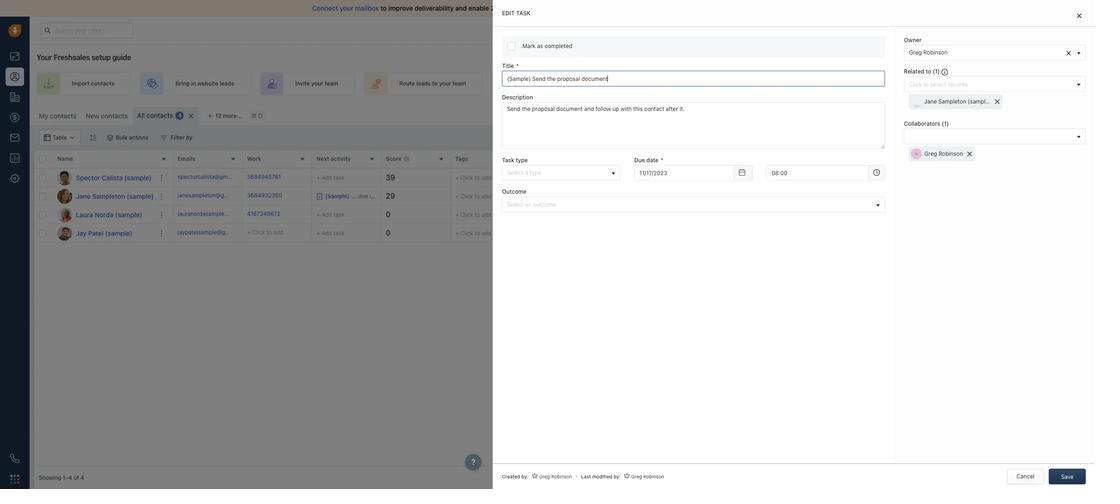 Task type: describe. For each thing, give the bounding box(es) containing it.
related
[[905, 68, 925, 75]]

way
[[498, 4, 510, 12]]

mark
[[523, 43, 536, 50]]

pipeline
[[697, 80, 718, 87]]

task for jaypatelsample@gmail.com
[[334, 230, 345, 237]]

spector calista (sample)
[[76, 174, 152, 182]]

3 qualified from the top
[[605, 212, 628, 219]]

deal
[[791, 80, 803, 87]]

phone element
[[6, 450, 24, 469]]

3684945781 link
[[247, 173, 281, 183]]

add for acme inc (sample)
[[482, 212, 492, 219]]

(sample) right inc
[[690, 212, 713, 219]]

score
[[386, 156, 402, 163]]

1 by: from the left
[[522, 475, 529, 480]]

(sample) up widgetz.io (sample) link
[[690, 175, 713, 181]]

container_wx8msf4aqz5i3rn1 image down sales
[[527, 175, 534, 181]]

+ click to add for acme
[[456, 212, 492, 219]]

21
[[885, 27, 891, 33]]

import contacts button
[[961, 107, 1021, 123]]

greg robinson up the related to ( 1 )
[[910, 49, 948, 56]]

widgetz.io (sample) link
[[664, 193, 717, 200]]

email
[[536, 4, 552, 12]]

filter by button
[[155, 130, 199, 146]]

filter
[[171, 134, 185, 141]]

ends
[[866, 27, 878, 33]]

contacts right my
[[50, 112, 77, 120]]

contacts down setup
[[91, 80, 114, 87]]

3684945781
[[247, 174, 281, 181]]

outcome
[[502, 189, 527, 196]]

all
[[137, 112, 145, 119]]

inc
[[680, 212, 688, 219]]

0 vertical spatial )
[[938, 68, 941, 75]]

add for spectorcalista@gmail.com
[[322, 174, 332, 181]]

lauranordasample@gmail.com link
[[178, 210, 256, 220]]

showing
[[39, 475, 61, 482]]

create sales sequence link
[[492, 72, 605, 95]]

1 vertical spatial of
[[74, 475, 79, 482]]

add for widgetz.io (sample)
[[482, 193, 492, 200]]

outcome
[[533, 201, 556, 208]]

invite your team link
[[260, 72, 355, 95]]

4 inside all contacts 4
[[178, 112, 182, 119]]

jane sampleton (sample) inside row group
[[76, 192, 154, 200]]

12 more... button
[[203, 110, 247, 123]]

Click to select records search field
[[908, 80, 1075, 89]]

janesampleton@gmail.com 3684932360
[[178, 192, 282, 199]]

task
[[502, 157, 515, 164]]

phone image
[[10, 455, 19, 464]]

your trial ends in 21 days
[[843, 27, 903, 33]]

select a type
[[508, 170, 542, 177]]

greg robinson down collaborators ( 1 )
[[925, 151, 964, 158]]

your right up
[[668, 80, 680, 87]]

greg up outcome
[[536, 193, 549, 200]]

your left mailbox
[[340, 4, 354, 12]]

0 horizontal spatial 1
[[936, 68, 938, 75]]

set
[[649, 80, 658, 87]]

connect
[[312, 4, 338, 12]]

press space to select this row. row containing 29
[[173, 188, 1091, 206]]

greg down collaborators ( 1 )
[[925, 151, 938, 158]]

click for spectorcalista@gmail.com 3684945781
[[461, 175, 474, 181]]

jaypatelsample@gmail.com
[[178, 229, 249, 236]]

2 + add task from the top
[[317, 211, 345, 218]]

conversations.
[[554, 4, 599, 12]]

bring in website leads
[[176, 80, 234, 87]]

spector calista (sample) link
[[76, 173, 152, 183]]

row group containing spector calista (sample)
[[34, 169, 173, 243]]

grid containing 39
[[34, 150, 1091, 468]]

jaypatelsample@gmail.com + click to add
[[178, 229, 283, 236]]

spectorcalista@gmail.com link
[[178, 173, 247, 183]]

your freshsales setup guide
[[37, 53, 131, 62]]

(sample) right "calista"
[[124, 174, 152, 182]]

29
[[386, 192, 395, 201]]

add deal
[[779, 80, 803, 87]]

import contacts for 'import contacts' link
[[72, 80, 114, 87]]

jane inside row group
[[76, 192, 91, 200]]

an
[[526, 201, 532, 208]]

and
[[456, 4, 467, 12]]

save
[[1062, 474, 1074, 481]]

greg down outcome
[[536, 212, 549, 219]]

greg right created by:
[[540, 475, 550, 480]]

title
[[502, 63, 514, 69]]

select for select a type
[[508, 170, 524, 177]]

spectorcalista@gmail.com
[[178, 174, 247, 181]]

a
[[526, 170, 529, 177]]

sequence
[[562, 80, 588, 87]]

bring
[[176, 80, 190, 87]]

mailbox
[[355, 4, 379, 12]]

set up your sales pipeline link
[[614, 72, 735, 95]]

techcave
[[664, 175, 689, 181]]

edit task
[[502, 10, 531, 17]]

×
[[1067, 47, 1072, 58]]

s image
[[57, 171, 72, 185]]

press space to select this row. row containing spector calista (sample)
[[34, 169, 173, 188]]

freshsales
[[54, 53, 90, 62]]

cancel
[[1017, 474, 1035, 481]]

press space to select this row. row containing jane sampleton (sample)
[[34, 188, 173, 206]]

by
[[186, 134, 193, 141]]

next activity
[[317, 156, 351, 163]]

close image
[[1078, 13, 1083, 19]]

your for your trial ends in 21 days
[[843, 27, 854, 33]]

edit
[[502, 10, 515, 17]]

add for techcave (sample)
[[482, 175, 492, 181]]

type inside 'button'
[[530, 170, 542, 177]]

greg robinson right modified at bottom
[[632, 475, 665, 480]]

Title text field
[[502, 71, 886, 87]]

-- text field
[[635, 165, 735, 181]]

1 horizontal spatial )
[[947, 121, 950, 127]]

janesampleton@gmail.com link
[[178, 192, 248, 201]]

laura norda (sample) link
[[76, 210, 142, 220]]

cancel button
[[1008, 469, 1045, 485]]

+ add task for jaypatelsample@gmail.com + click to add
[[317, 230, 345, 237]]

contacts right new
[[101, 112, 128, 120]]

up
[[660, 80, 667, 87]]

contacts inside button
[[993, 111, 1017, 118]]

task inside × tab panel
[[517, 10, 531, 17]]

l image
[[57, 208, 72, 222]]

work
[[247, 156, 261, 163]]

4167348672 link
[[247, 210, 281, 220]]

(sample) down spector calista (sample) link
[[127, 192, 154, 200]]

acme inc (sample) link
[[664, 212, 713, 219]]

container_wx8msf4aqz5i3rn1 image inside the "bulk actions" button
[[107, 135, 114, 141]]

click for janesampleton@gmail.com 3684932360
[[461, 193, 474, 200]]

completed
[[545, 43, 573, 50]]

calista
[[102, 174, 123, 182]]

last modified by:
[[582, 475, 621, 480]]

bulk
[[116, 134, 128, 141]]

name
[[57, 156, 73, 163]]

1 vertical spatial 1
[[945, 121, 947, 127]]

1–4
[[63, 475, 72, 482]]

sales
[[525, 156, 540, 163]]

table
[[937, 111, 951, 118]]

activity
[[331, 156, 351, 163]]

sync
[[512, 4, 526, 12]]

0 horizontal spatial type
[[516, 157, 528, 164]]

container_wx8msf4aqz5i3rn1 image for greg robinson
[[527, 212, 534, 218]]

acme
[[664, 212, 679, 219]]



Task type: locate. For each thing, give the bounding box(es) containing it.
0 horizontal spatial team
[[325, 80, 338, 87]]

container_wx8msf4aqz5i3rn1 image down next
[[317, 193, 323, 200]]

import contacts down setup
[[72, 80, 114, 87]]

created by:
[[502, 475, 529, 480]]

+ click to add for techcave
[[456, 175, 492, 181]]

as
[[537, 43, 543, 50]]

1 + add task from the top
[[317, 174, 345, 181]]

0 horizontal spatial jane sampleton (sample)
[[76, 192, 154, 200]]

1 horizontal spatial import
[[974, 111, 992, 118]]

container_wx8msf4aqz5i3rn1 image up 'select an outcome'
[[527, 193, 534, 200]]

your
[[340, 4, 354, 12], [312, 80, 323, 87], [439, 80, 451, 87], [668, 80, 680, 87]]

import inside import contacts button
[[974, 111, 992, 118]]

container_wx8msf4aqz5i3rn1 image left "filter"
[[161, 135, 167, 141]]

1 vertical spatial )
[[947, 121, 950, 127]]

due
[[635, 157, 645, 164]]

1 horizontal spatial jane
[[925, 98, 938, 105]]

owner
[[905, 37, 922, 44]]

patel
[[88, 229, 104, 237]]

1 vertical spatial container_wx8msf4aqz5i3rn1 image
[[527, 212, 534, 218]]

select down outcome
[[508, 201, 524, 208]]

save button
[[1050, 469, 1087, 485]]

accounts
[[664, 156, 690, 163]]

type up select a type
[[516, 157, 528, 164]]

laura norda (sample)
[[76, 211, 142, 219]]

1 team from the left
[[325, 80, 338, 87]]

(sample) down "techcave (sample)" link on the right of page
[[694, 193, 717, 200]]

bring in website leads link
[[140, 72, 251, 95]]

2 sales from the left
[[682, 80, 695, 87]]

2 qualified from the top
[[605, 193, 628, 200]]

customize
[[907, 111, 936, 118]]

+ add task
[[317, 174, 345, 181], [317, 211, 345, 218], [317, 230, 345, 237]]

import down click to select records search box
[[974, 111, 992, 118]]

1 vertical spatial jane
[[76, 192, 91, 200]]

3 + click to add from the top
[[456, 212, 492, 219]]

Search your CRM... text field
[[41, 23, 133, 38]]

+ add task for spectorcalista@gmail.com 3684945781
[[317, 174, 345, 181]]

import contacts down click to select records search box
[[974, 111, 1017, 118]]

2 vertical spatial + add task
[[317, 230, 345, 237]]

j image
[[57, 189, 72, 204]]

sampleton up laura norda (sample)
[[92, 192, 125, 200]]

add for lauranordasample@gmail.com
[[322, 211, 332, 218]]

(sample) down laura norda (sample) link
[[105, 229, 132, 237]]

tags
[[456, 156, 468, 163]]

1 horizontal spatial team
[[453, 80, 466, 87]]

click
[[461, 175, 474, 181], [461, 193, 474, 200], [461, 212, 474, 219], [252, 229, 265, 236], [461, 230, 474, 237]]

4
[[178, 112, 182, 119], [81, 475, 84, 482]]

bulk actions button
[[101, 130, 155, 146]]

1 vertical spatial 0
[[386, 229, 391, 238]]

3 + add task from the top
[[317, 230, 345, 237]]

row group
[[34, 169, 173, 243], [173, 169, 1091, 243]]

select left a at the left of the page
[[508, 170, 524, 177]]

spector
[[76, 174, 100, 182]]

0 vertical spatial type
[[516, 157, 528, 164]]

press space to select this row. row containing 39
[[173, 169, 1091, 188]]

0 vertical spatial sampleton
[[939, 98, 967, 105]]

0 vertical spatial import contacts
[[72, 80, 114, 87]]

1 select from the top
[[508, 170, 524, 177]]

2 select from the top
[[508, 201, 524, 208]]

jay patel (sample) link
[[76, 229, 132, 238]]

(sample) inside × tab panel
[[969, 98, 992, 105]]

1 leads from the left
[[220, 80, 234, 87]]

container_wx8msf4aqz5i3rn1 image
[[107, 135, 114, 141], [527, 175, 534, 181], [317, 193, 323, 200], [527, 193, 534, 200]]

× tab panel
[[493, 0, 1096, 490]]

press space to select this row. row containing jay patel (sample)
[[34, 225, 173, 243]]

team inside route leads to your team link
[[453, 80, 466, 87]]

jane right j icon
[[76, 192, 91, 200]]

greg down owner
[[910, 49, 923, 56]]

in left 21
[[879, 27, 884, 33]]

leads right 'website' on the left
[[220, 80, 234, 87]]

sampleton inside × tab panel
[[939, 98, 967, 105]]

1 right related
[[936, 68, 938, 75]]

cell
[[729, 169, 1091, 187], [729, 188, 1091, 206], [729, 206, 1091, 224], [520, 225, 590, 243], [590, 225, 659, 243], [659, 225, 729, 243], [729, 225, 1091, 243]]

invite
[[295, 80, 310, 87]]

1 vertical spatial your
[[37, 53, 52, 62]]

greg robinson down outcome
[[536, 212, 575, 219]]

+
[[317, 174, 320, 181], [456, 175, 459, 181], [456, 193, 459, 200], [317, 211, 320, 218], [456, 212, 459, 219], [247, 229, 251, 236], [317, 230, 320, 237], [456, 230, 459, 237]]

explore plans link
[[916, 25, 962, 36]]

route leads to your team link
[[364, 72, 483, 95]]

my contacts
[[39, 112, 77, 120]]

⌘ o
[[252, 113, 263, 120]]

sampleton up table
[[939, 98, 967, 105]]

1 horizontal spatial 1
[[945, 121, 947, 127]]

1 vertical spatial import
[[974, 111, 992, 118]]

0 vertical spatial jane
[[925, 98, 938, 105]]

2 leads from the left
[[417, 80, 431, 87]]

greg robinson left last
[[540, 475, 572, 480]]

jane sampleton (sample) down spector calista (sample) link
[[76, 192, 154, 200]]

+ click to add for widgetz.io
[[456, 193, 492, 200]]

( right related
[[933, 68, 936, 75]]

1 horizontal spatial jane sampleton (sample)
[[925, 98, 992, 105]]

greg right modified at bottom
[[632, 475, 643, 480]]

0 horizontal spatial sampleton
[[92, 192, 125, 200]]

1 horizontal spatial 4
[[178, 112, 182, 119]]

0 vertical spatial + add task
[[317, 174, 345, 181]]

import contacts link
[[37, 72, 131, 95]]

container_wx8msf4aqz5i3rn1 image left bulk
[[107, 135, 114, 141]]

greg robinson
[[910, 49, 948, 56], [925, 151, 964, 158], [536, 175, 575, 181], [536, 193, 575, 200], [536, 212, 575, 219], [540, 475, 572, 480], [632, 475, 665, 480]]

0 for lauranordasample@gmail.com
[[386, 211, 391, 219]]

new contacts
[[86, 112, 128, 120]]

robinson
[[924, 49, 948, 56], [939, 151, 964, 158], [550, 175, 575, 181], [550, 193, 575, 200], [550, 212, 575, 219], [552, 475, 572, 480], [644, 475, 665, 480]]

1 horizontal spatial in
[[879, 27, 884, 33]]

jane
[[925, 98, 938, 105], [76, 192, 91, 200]]

⌘
[[252, 113, 257, 120]]

all contacts link
[[137, 111, 173, 120]]

1 + click to add from the top
[[456, 175, 492, 181]]

1 horizontal spatial import contacts
[[974, 111, 1017, 118]]

2 + click to add from the top
[[456, 193, 492, 200]]

0
[[386, 211, 391, 219], [386, 229, 391, 238]]

0 horizontal spatial container_wx8msf4aqz5i3rn1 image
[[161, 135, 167, 141]]

1 horizontal spatial leads
[[417, 80, 431, 87]]

1 vertical spatial select
[[508, 201, 524, 208]]

your left "trial"
[[843, 27, 854, 33]]

select inside button
[[508, 201, 524, 208]]

0 horizontal spatial 4
[[81, 475, 84, 482]]

press space to select this row. row containing laura norda (sample)
[[34, 206, 173, 225]]

next
[[317, 156, 329, 163]]

0 horizontal spatial import
[[72, 80, 90, 87]]

import inside 'import contacts' link
[[72, 80, 90, 87]]

1 horizontal spatial your
[[843, 27, 854, 33]]

0 vertical spatial import
[[72, 80, 90, 87]]

jane sampleton (sample) link
[[76, 192, 154, 201]]

1 vertical spatial import contacts
[[974, 111, 1017, 118]]

1 horizontal spatial (
[[943, 121, 945, 127]]

to inside × tab panel
[[927, 68, 932, 75]]

container_wx8msf4aqz5i3rn1 image
[[161, 135, 167, 141], [527, 212, 534, 218]]

1 vertical spatial 4
[[81, 475, 84, 482]]

39
[[386, 174, 395, 182]]

0 horizontal spatial jane
[[76, 192, 91, 200]]

sales left pipeline
[[682, 80, 695, 87]]

freshworks switcher image
[[10, 475, 19, 485]]

description
[[502, 94, 533, 101]]

sampleton inside row group
[[92, 192, 125, 200]]

greg robinson up outcome
[[536, 193, 575, 200]]

add
[[779, 80, 790, 87], [322, 174, 332, 181], [322, 211, 332, 218], [322, 230, 332, 237]]

my contacts button
[[34, 107, 81, 125], [39, 112, 77, 120]]

0 horizontal spatial of
[[74, 475, 79, 482]]

select inside 'button'
[[508, 170, 524, 177]]

import down 'your freshsales setup guide'
[[72, 80, 90, 87]]

greg robinson down owner at the top of the page
[[536, 175, 575, 181]]

0 vertical spatial (
[[933, 68, 936, 75]]

row group containing 39
[[173, 169, 1091, 243]]

(sample) down jane sampleton (sample) link
[[115, 211, 142, 219]]

1 horizontal spatial of
[[528, 4, 534, 12]]

2 team from the left
[[453, 80, 466, 87]]

1 vertical spatial + add task
[[317, 211, 345, 218]]

actions
[[129, 134, 149, 141]]

select a type button
[[502, 165, 621, 181]]

enable
[[469, 4, 489, 12]]

click for jaypatelsample@gmail.com + click to add
[[461, 230, 474, 237]]

) right related
[[938, 68, 941, 75]]

your for your freshsales setup guide
[[37, 53, 52, 62]]

None text field
[[767, 165, 870, 181]]

explore plans
[[921, 27, 957, 34]]

2 vertical spatial qualified
[[605, 212, 628, 219]]

of right sync
[[528, 4, 534, 12]]

0 vertical spatial 0
[[386, 211, 391, 219]]

1 horizontal spatial type
[[530, 170, 542, 177]]

showing 1–4 of 4
[[39, 475, 84, 482]]

created
[[502, 475, 521, 480]]

team inside 'invite your team' link
[[325, 80, 338, 87]]

grid
[[34, 150, 1091, 468]]

3684932360
[[247, 192, 282, 199]]

1 horizontal spatial container_wx8msf4aqz5i3rn1 image
[[527, 212, 534, 218]]

(sample) up import contacts button
[[969, 98, 992, 105]]

setup
[[92, 53, 111, 62]]

0 vertical spatial container_wx8msf4aqz5i3rn1 image
[[161, 135, 167, 141]]

container_wx8msf4aqz5i3rn1 image down 'select an outcome'
[[527, 212, 534, 218]]

owner
[[541, 156, 558, 163]]

0 vertical spatial your
[[843, 27, 854, 33]]

select
[[508, 170, 524, 177], [508, 201, 524, 208]]

customize table
[[907, 111, 951, 118]]

12
[[215, 113, 222, 119]]

set up your sales pipeline
[[649, 80, 718, 87]]

0 vertical spatial of
[[528, 4, 534, 12]]

container_wx8msf4aqz5i3rn1 image for filter by
[[161, 135, 167, 141]]

guide
[[112, 53, 131, 62]]

jay
[[76, 229, 87, 237]]

j image
[[57, 226, 72, 241]]

1 down table
[[945, 121, 947, 127]]

1 vertical spatial qualified
[[605, 193, 628, 200]]

sales right create
[[547, 80, 561, 87]]

bulk actions
[[116, 134, 149, 141]]

website
[[198, 80, 218, 87]]

import contacts inside button
[[974, 111, 1017, 118]]

0 vertical spatial select
[[508, 170, 524, 177]]

4 up 'filter by'
[[178, 112, 182, 119]]

0 vertical spatial qualified
[[605, 175, 628, 181]]

0 horizontal spatial by:
[[522, 475, 529, 480]]

jane sampleton (sample) inside × tab panel
[[925, 98, 992, 105]]

your right route
[[439, 80, 451, 87]]

Start typing the details about the task… text field
[[502, 102, 886, 150]]

select an outcome
[[508, 201, 556, 208]]

invite your team
[[295, 80, 338, 87]]

plans
[[943, 27, 957, 34]]

type right a at the left of the page
[[530, 170, 542, 177]]

jane inside × tab panel
[[925, 98, 938, 105]]

1 horizontal spatial sales
[[682, 80, 695, 87]]

techcave (sample) link
[[664, 175, 713, 181]]

) down table
[[947, 121, 950, 127]]

your left freshsales
[[37, 53, 52, 62]]

1 0 from the top
[[386, 211, 391, 219]]

of right 1–4
[[74, 475, 79, 482]]

0 horizontal spatial import contacts
[[72, 80, 114, 87]]

2 row group from the left
[[173, 169, 1091, 243]]

1 horizontal spatial sampleton
[[939, 98, 967, 105]]

task for lauranordasample@gmail.com
[[334, 211, 345, 218]]

1 vertical spatial sampleton
[[92, 192, 125, 200]]

select an outcome button
[[502, 197, 886, 213]]

add
[[482, 175, 492, 181], [482, 193, 492, 200], [482, 212, 492, 219], [274, 229, 283, 236], [482, 230, 492, 237]]

improve
[[389, 4, 413, 12]]

in right 'bring'
[[191, 80, 196, 87]]

(sample)
[[969, 98, 992, 105], [124, 174, 152, 182], [690, 175, 713, 181], [127, 192, 154, 200], [694, 193, 717, 200], [115, 211, 142, 219], [690, 212, 713, 219], [105, 229, 132, 237]]

1 vertical spatial type
[[530, 170, 542, 177]]

1 vertical spatial (
[[943, 121, 945, 127]]

1 qualified from the top
[[605, 175, 628, 181]]

norda
[[95, 211, 113, 219]]

date
[[647, 157, 659, 164]]

press space to select this row. row
[[34, 169, 173, 188], [173, 169, 1091, 188], [34, 188, 173, 206], [173, 188, 1091, 206], [34, 206, 173, 225], [173, 206, 1091, 225], [34, 225, 173, 243], [173, 225, 1091, 243]]

container_wx8msf4aqz5i3rn1 image inside filter by button
[[161, 135, 167, 141]]

explore
[[921, 27, 941, 34]]

0 horizontal spatial leads
[[220, 80, 234, 87]]

0 horizontal spatial (
[[933, 68, 936, 75]]

collaborators
[[905, 121, 941, 127]]

jane sampleton (sample) up table
[[925, 98, 992, 105]]

0 vertical spatial in
[[879, 27, 884, 33]]

0 vertical spatial 4
[[178, 112, 182, 119]]

0 horizontal spatial sales
[[547, 80, 561, 87]]

4 right 1–4
[[81, 475, 84, 482]]

× dialog
[[493, 0, 1096, 490]]

by: right created
[[522, 475, 529, 480]]

1 sales from the left
[[547, 80, 561, 87]]

select for select an outcome
[[508, 201, 524, 208]]

leads right route
[[417, 80, 431, 87]]

0 horizontal spatial your
[[37, 53, 52, 62]]

+ click to add
[[456, 175, 492, 181], [456, 193, 492, 200], [456, 212, 492, 219], [456, 230, 492, 237]]

jaypatelsample@gmail.com link
[[178, 229, 249, 239]]

lauranordasample@gmail.com
[[178, 211, 256, 218]]

2 0 from the top
[[386, 229, 391, 238]]

your right invite
[[312, 80, 323, 87]]

0 for jaypatelsample@gmail.com
[[386, 229, 391, 238]]

0 vertical spatial jane sampleton (sample)
[[925, 98, 992, 105]]

1 vertical spatial jane sampleton (sample)
[[76, 192, 154, 200]]

o
[[258, 113, 263, 120]]

deliverability
[[415, 4, 454, 12]]

import for import contacts button
[[974, 111, 992, 118]]

0 horizontal spatial )
[[938, 68, 941, 75]]

1 row group from the left
[[34, 169, 173, 243]]

task for spectorcalista@gmail.com
[[334, 174, 345, 181]]

0 horizontal spatial in
[[191, 80, 196, 87]]

1 vertical spatial in
[[191, 80, 196, 87]]

2 by: from the left
[[614, 475, 621, 480]]

add for jaypatelsample@gmail.com
[[322, 230, 332, 237]]

by: right modified at bottom
[[614, 475, 621, 480]]

name row
[[34, 150, 173, 169]]

emails
[[178, 156, 196, 163]]

import for 'import contacts' link
[[72, 80, 90, 87]]

jane up customize table
[[925, 98, 938, 105]]

( down table
[[943, 121, 945, 127]]

4 + click to add from the top
[[456, 230, 492, 237]]

trial
[[855, 27, 865, 33]]

import contacts for import contacts button
[[974, 111, 1017, 118]]

qualified for 39
[[605, 175, 628, 181]]

2-
[[491, 4, 498, 12]]

contacts down click to select records search box
[[993, 111, 1017, 118]]

0 vertical spatial 1
[[936, 68, 938, 75]]

greg right a at the left of the page
[[536, 175, 549, 181]]

qualified for 29
[[605, 193, 628, 200]]

contacts right all
[[147, 112, 173, 119]]

1 horizontal spatial by:
[[614, 475, 621, 480]]



Task type: vqa. For each thing, say whether or not it's contained in the screenshot.
middle 'Click to select' button
no



